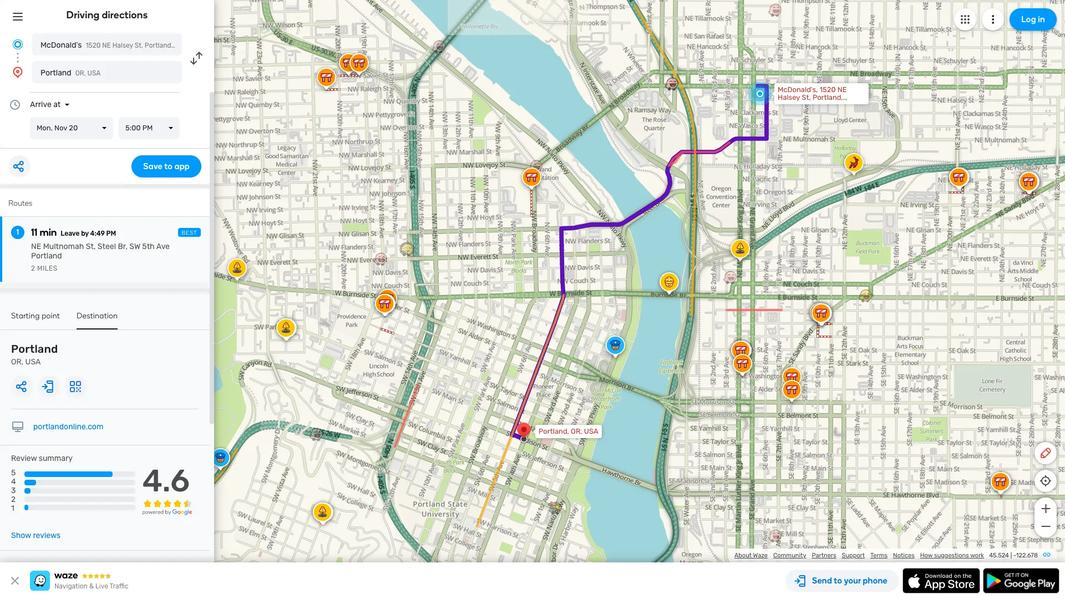 Task type: describe. For each thing, give the bounding box(es) containing it.
ne multnomah st, steel br, sw 5th ave portland 2 miles
[[31, 242, 170, 273]]

8
[[11, 562, 16, 572]]

2 vertical spatial portland
[[11, 342, 58, 356]]

by
[[81, 230, 89, 238]]

5
[[11, 469, 16, 478]]

mon, nov 20
[[37, 124, 78, 132]]

review
[[11, 454, 37, 464]]

zoom out image
[[1039, 520, 1053, 533]]

1 horizontal spatial 1
[[16, 228, 19, 237]]

1520 for mcdonald's
[[86, 42, 101, 49]]

link image
[[1043, 551, 1052, 560]]

ne inside ne multnomah st, steel br, sw 5th ave portland 2 miles
[[31, 242, 41, 251]]

min
[[40, 226, 57, 239]]

0 horizontal spatial usa
[[25, 357, 41, 367]]

destination
[[77, 311, 118, 321]]

portland inside ne multnomah st, steel br, sw 5th ave portland 2 miles
[[31, 251, 62, 261]]

portlandonline.com
[[33, 422, 103, 432]]

live
[[96, 583, 108, 591]]

show reviews
[[11, 531, 61, 541]]

driving directions
[[66, 9, 148, 21]]

directions
[[102, 9, 148, 21]]

arrive at
[[30, 100, 61, 109]]

nov
[[54, 124, 67, 132]]

ne for mcdonald's
[[102, 42, 111, 49]]

st, for mcdonald's
[[135, 42, 143, 49]]

multnomah
[[43, 242, 84, 251]]

ne for mcdonald's,
[[838, 85, 847, 94]]

-
[[1014, 552, 1017, 560]]

br,
[[118, 242, 128, 251]]

zoom in image
[[1039, 502, 1053, 516]]

5:00 pm list box
[[119, 117, 180, 139]]

terms link
[[871, 552, 888, 560]]

4.6
[[142, 463, 190, 500]]

1 horizontal spatial usa
[[87, 69, 101, 77]]

1520 for mcdonald's,
[[820, 85, 836, 94]]

1 inside 5 4 3 2 1
[[11, 504, 14, 514]]

navigation
[[54, 583, 88, 591]]

photos
[[18, 562, 43, 572]]

4:49
[[90, 230, 105, 238]]

5:00 pm
[[125, 124, 153, 132]]

show
[[11, 531, 31, 541]]

community
[[774, 552, 807, 560]]

0 vertical spatial portland or, usa
[[41, 68, 101, 78]]

pm inside 5:00 pm list box
[[143, 124, 153, 132]]

5 4 3 2 1
[[11, 469, 16, 514]]

5th
[[142, 242, 155, 251]]

starting point button
[[11, 311, 60, 329]]

x image
[[8, 575, 22, 588]]

leave
[[61, 230, 80, 238]]

summary
[[39, 454, 73, 464]]

arrive
[[30, 100, 51, 109]]

destination button
[[77, 311, 118, 330]]

st, for mcdonald's,
[[802, 93, 811, 102]]

best
[[182, 230, 198, 236]]

current location image
[[11, 38, 24, 51]]

1 vertical spatial or,
[[11, 357, 23, 367]]

how suggestions work link
[[921, 552, 985, 560]]

20
[[69, 124, 78, 132]]

mcdonald's,
[[778, 85, 818, 94]]

community link
[[774, 552, 807, 560]]

navigation & live traffic
[[54, 583, 128, 591]]



Task type: vqa. For each thing, say whether or not it's contained in the screenshot.
McDonald's,'s States
yes



Task type: locate. For each thing, give the bounding box(es) containing it.
waze
[[754, 552, 768, 560]]

1 horizontal spatial or,
[[75, 69, 86, 77]]

1 vertical spatial halsey
[[778, 93, 801, 102]]

1520
[[86, 42, 101, 49], [820, 85, 836, 94]]

0 vertical spatial or,
[[75, 69, 86, 77]]

st, inside the mcdonald's 1520 ne halsey st, portland, united states
[[135, 42, 143, 49]]

driving
[[66, 9, 100, 21]]

terms
[[871, 552, 888, 560]]

suggestions
[[935, 552, 970, 560]]

portland or, usa down 'mcdonald's'
[[41, 68, 101, 78]]

0 horizontal spatial united
[[175, 42, 195, 49]]

portland, for mcdonald's,
[[813, 93, 844, 102]]

states inside mcdonald's, 1520 ne halsey st, portland, united states
[[802, 101, 824, 109]]

2 inside 5 4 3 2 1
[[11, 495, 16, 505]]

portland or, usa down starting point button
[[11, 342, 58, 367]]

halsey inside the mcdonald's 1520 ne halsey st, portland, united states
[[113, 42, 133, 49]]

ne inside mcdonald's, 1520 ne halsey st, portland, united states
[[838, 85, 847, 94]]

halsey
[[113, 42, 133, 49], [778, 93, 801, 102]]

notices link
[[894, 552, 915, 560]]

0 horizontal spatial halsey
[[113, 42, 133, 49]]

0 horizontal spatial portland,
[[145, 42, 173, 49]]

0 horizontal spatial ne
[[31, 242, 41, 251]]

&
[[89, 583, 94, 591]]

support
[[842, 552, 865, 560]]

ne inside the mcdonald's 1520 ne halsey st, portland, united states
[[102, 42, 111, 49]]

united
[[175, 42, 195, 49], [778, 101, 801, 109]]

pm right 4:49
[[106, 230, 116, 238]]

0 vertical spatial 2
[[31, 265, 35, 273]]

0 vertical spatial portland,
[[145, 42, 173, 49]]

steel
[[98, 242, 116, 251]]

2 inside ne multnomah st, steel br, sw 5th ave portland 2 miles
[[31, 265, 35, 273]]

support link
[[842, 552, 865, 560]]

sw
[[130, 242, 140, 251]]

0 vertical spatial states
[[197, 42, 217, 49]]

or,
[[75, 69, 86, 77], [11, 357, 23, 367], [571, 427, 583, 436]]

0 vertical spatial 1
[[16, 228, 19, 237]]

0 vertical spatial portland
[[41, 68, 71, 78]]

45.524
[[990, 552, 1010, 560]]

pm inside the 11 min leave by 4:49 pm
[[106, 230, 116, 238]]

portland
[[41, 68, 71, 78], [31, 251, 62, 261], [11, 342, 58, 356]]

1 vertical spatial usa
[[25, 357, 41, 367]]

0 vertical spatial united
[[175, 42, 195, 49]]

2
[[31, 265, 35, 273], [11, 495, 16, 505]]

1 horizontal spatial st,
[[135, 42, 143, 49]]

ne
[[102, 42, 111, 49], [838, 85, 847, 94], [31, 242, 41, 251]]

mon, nov 20 list box
[[30, 117, 113, 139]]

ne down 11
[[31, 242, 41, 251]]

1 horizontal spatial 1520
[[820, 85, 836, 94]]

1 left 11
[[16, 228, 19, 237]]

1 vertical spatial ne
[[838, 85, 847, 94]]

portland up the miles
[[31, 251, 62, 261]]

partners link
[[812, 552, 837, 560]]

1 down 3
[[11, 504, 14, 514]]

portland, inside mcdonald's, 1520 ne halsey st, portland, united states
[[813, 93, 844, 102]]

1 vertical spatial portland
[[31, 251, 62, 261]]

1 horizontal spatial portland,
[[539, 427, 570, 436]]

1 vertical spatial united
[[778, 101, 801, 109]]

0 horizontal spatial st,
[[86, 242, 96, 251]]

2 vertical spatial or,
[[571, 427, 583, 436]]

traffic
[[110, 583, 128, 591]]

ave
[[156, 242, 170, 251]]

0 horizontal spatial 2
[[11, 495, 16, 505]]

2 vertical spatial st,
[[86, 242, 96, 251]]

pm right 5:00
[[143, 124, 153, 132]]

2 horizontal spatial portland,
[[813, 93, 844, 102]]

united for mcdonald's,
[[778, 101, 801, 109]]

partners
[[812, 552, 837, 560]]

0 vertical spatial pm
[[143, 124, 153, 132]]

11 min leave by 4:49 pm
[[31, 226, 116, 239]]

miles
[[37, 265, 58, 273]]

4
[[11, 477, 16, 487]]

5:00
[[125, 124, 141, 132]]

122.678
[[1017, 552, 1039, 560]]

1520 right 'mcdonald's'
[[86, 42, 101, 49]]

1 horizontal spatial 2
[[31, 265, 35, 273]]

0 vertical spatial st,
[[135, 42, 143, 49]]

pencil image
[[1040, 447, 1053, 460]]

portlandonline.com link
[[33, 422, 103, 432]]

st, inside ne multnomah st, steel br, sw 5th ave portland 2 miles
[[86, 242, 96, 251]]

states
[[197, 42, 217, 49], [802, 101, 824, 109]]

1 horizontal spatial halsey
[[778, 93, 801, 102]]

portland down 'mcdonald's'
[[41, 68, 71, 78]]

united inside the mcdonald's 1520 ne halsey st, portland, united states
[[175, 42, 195, 49]]

notices
[[894, 552, 915, 560]]

0 horizontal spatial pm
[[106, 230, 116, 238]]

point
[[42, 311, 60, 321]]

3
[[11, 486, 16, 496]]

1520 inside the mcdonald's 1520 ne halsey st, portland, united states
[[86, 42, 101, 49]]

1 vertical spatial 2
[[11, 495, 16, 505]]

clock image
[[8, 98, 22, 112]]

8 photos
[[11, 562, 43, 572]]

about waze community partners support terms notices how suggestions work 45.524 | -122.678
[[735, 552, 1039, 560]]

0 vertical spatial usa
[[87, 69, 101, 77]]

11
[[31, 226, 38, 239]]

united inside mcdonald's, 1520 ne halsey st, portland, united states
[[778, 101, 801, 109]]

1 vertical spatial states
[[802, 101, 824, 109]]

starting
[[11, 311, 40, 321]]

1 horizontal spatial ne
[[102, 42, 111, 49]]

at
[[53, 100, 61, 109]]

2 horizontal spatial usa
[[584, 427, 599, 436]]

states for mcdonald's
[[197, 42, 217, 49]]

united for mcdonald's
[[175, 42, 195, 49]]

1 vertical spatial st,
[[802, 93, 811, 102]]

2 vertical spatial portland,
[[539, 427, 570, 436]]

about
[[735, 552, 752, 560]]

starting point
[[11, 311, 60, 321]]

1 vertical spatial 1520
[[820, 85, 836, 94]]

0 horizontal spatial 1520
[[86, 42, 101, 49]]

2 vertical spatial usa
[[584, 427, 599, 436]]

portland, inside the mcdonald's 1520 ne halsey st, portland, united states
[[145, 42, 173, 49]]

1520 inside mcdonald's, 1520 ne halsey st, portland, united states
[[820, 85, 836, 94]]

states for mcdonald's,
[[802, 101, 824, 109]]

0 vertical spatial 1520
[[86, 42, 101, 49]]

1 horizontal spatial states
[[802, 101, 824, 109]]

routes
[[8, 199, 32, 208]]

about waze link
[[735, 552, 768, 560]]

mcdonald's
[[41, 41, 82, 50]]

0 vertical spatial ne
[[102, 42, 111, 49]]

review summary
[[11, 454, 73, 464]]

location image
[[11, 66, 24, 79]]

2 vertical spatial ne
[[31, 242, 41, 251]]

portland, or, usa
[[539, 427, 599, 436]]

1 vertical spatial portland,
[[813, 93, 844, 102]]

halsey for mcdonald's
[[113, 42, 133, 49]]

1520 right mcdonald's,
[[820, 85, 836, 94]]

how
[[921, 552, 933, 560]]

1 horizontal spatial pm
[[143, 124, 153, 132]]

2 horizontal spatial st,
[[802, 93, 811, 102]]

ne right mcdonald's,
[[838, 85, 847, 94]]

portland or, usa
[[41, 68, 101, 78], [11, 342, 58, 367]]

ne down driving directions
[[102, 42, 111, 49]]

st, inside mcdonald's, 1520 ne halsey st, portland, united states
[[802, 93, 811, 102]]

computer image
[[11, 421, 24, 434]]

2 left the miles
[[31, 265, 35, 273]]

1 vertical spatial pm
[[106, 230, 116, 238]]

0 vertical spatial halsey
[[113, 42, 133, 49]]

portland,
[[145, 42, 173, 49], [813, 93, 844, 102], [539, 427, 570, 436]]

1 vertical spatial 1
[[11, 504, 14, 514]]

1
[[16, 228, 19, 237], [11, 504, 14, 514]]

0 horizontal spatial or,
[[11, 357, 23, 367]]

halsey inside mcdonald's, 1520 ne halsey st, portland, united states
[[778, 93, 801, 102]]

mcdonald's, 1520 ne halsey st, portland, united states
[[778, 85, 847, 109]]

work
[[971, 552, 985, 560]]

mon,
[[37, 124, 53, 132]]

2 horizontal spatial or,
[[571, 427, 583, 436]]

mcdonald's 1520 ne halsey st, portland, united states
[[41, 41, 217, 50]]

reviews
[[33, 531, 61, 541]]

states inside the mcdonald's 1520 ne halsey st, portland, united states
[[197, 42, 217, 49]]

st,
[[135, 42, 143, 49], [802, 93, 811, 102], [86, 242, 96, 251]]

usa
[[87, 69, 101, 77], [25, 357, 41, 367], [584, 427, 599, 436]]

1 horizontal spatial united
[[778, 101, 801, 109]]

portland down starting point button
[[11, 342, 58, 356]]

2 horizontal spatial ne
[[838, 85, 847, 94]]

0 horizontal spatial states
[[197, 42, 217, 49]]

pm
[[143, 124, 153, 132], [106, 230, 116, 238]]

portland, for mcdonald's
[[145, 42, 173, 49]]

2 down 4 on the left bottom
[[11, 495, 16, 505]]

halsey for mcdonald's,
[[778, 93, 801, 102]]

|
[[1011, 552, 1013, 560]]

0 horizontal spatial 1
[[11, 504, 14, 514]]

1 vertical spatial portland or, usa
[[11, 342, 58, 367]]



